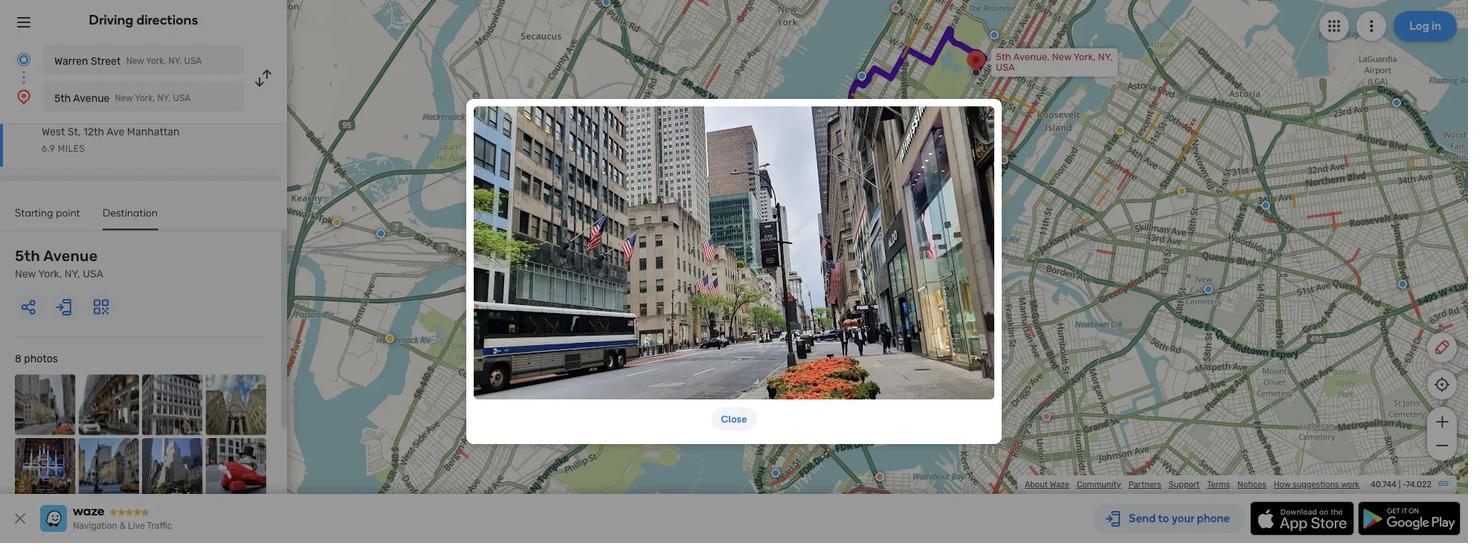 Task type: describe. For each thing, give the bounding box(es) containing it.
usa inside the warren street new york, ny, usa
[[184, 56, 202, 66]]

image 5 of 5th avenue, new york image
[[15, 438, 76, 499]]

avenue,
[[1014, 51, 1050, 63]]

usa inside 5th avenue, new york, ny, usa
[[996, 62, 1015, 73]]

0 vertical spatial 5th avenue new york, ny, usa
[[54, 92, 191, 104]]

traffic
[[147, 521, 172, 531]]

zoom out image
[[1433, 437, 1452, 455]]

starting point button
[[15, 206, 80, 229]]

ny, up manhattan
[[157, 93, 171, 103]]

&
[[120, 521, 126, 531]]

directions
[[137, 12, 198, 28]]

street
[[91, 55, 121, 67]]

new up ave
[[115, 93, 133, 103]]

image 8 of 5th avenue, new york image
[[206, 438, 266, 499]]

warren for street,
[[806, 401, 838, 413]]

photos
[[24, 353, 58, 365]]

partners
[[1129, 479, 1162, 490]]

driving
[[89, 12, 134, 28]]

point
[[56, 206, 80, 219]]

support
[[1169, 479, 1200, 490]]

destination
[[103, 206, 158, 219]]

starting point
[[15, 206, 80, 219]]

manhattan
[[127, 126, 180, 138]]

terms
[[1207, 479, 1231, 490]]

ny, down starting point button
[[64, 268, 80, 280]]

waze
[[1050, 479, 1070, 490]]

x image
[[11, 510, 29, 527]]

5th avenue, new york, ny, usa
[[996, 51, 1113, 73]]

navigation & live traffic
[[73, 521, 172, 531]]

work
[[1342, 479, 1360, 490]]

current location image
[[15, 51, 33, 68]]

ny, inside warren street, new york, ny, usa
[[806, 411, 821, 423]]

community
[[1077, 479, 1122, 490]]

starting
[[15, 206, 53, 219]]

0 vertical spatial avenue
[[73, 92, 110, 104]]

new inside the warren street new york, ny, usa
[[126, 56, 144, 66]]

destination button
[[103, 206, 158, 230]]

74.022
[[1407, 479, 1432, 490]]

-
[[1403, 479, 1407, 490]]

warren street, new york, ny, usa
[[806, 401, 917, 423]]

1 vertical spatial 5th
[[54, 92, 71, 104]]

image 6 of 5th avenue, new york image
[[78, 438, 139, 499]]

12th
[[83, 126, 104, 138]]

west st, 12th ave manhattan 6.9 miles
[[42, 126, 180, 154]]

york, up manhattan
[[135, 93, 155, 103]]



Task type: locate. For each thing, give the bounding box(es) containing it.
zoom in image
[[1433, 413, 1452, 431]]

image 7 of 5th avenue, new york image
[[142, 438, 203, 499]]

5th left the avenue,
[[996, 51, 1012, 63]]

new inside warren street, new york, ny, usa
[[873, 401, 893, 413]]

8
[[15, 353, 22, 365]]

live
[[128, 521, 145, 531]]

miles
[[58, 144, 85, 154]]

0 horizontal spatial 5th
[[15, 247, 40, 265]]

avenue
[[73, 92, 110, 104], [43, 247, 98, 265]]

2 vertical spatial 5th
[[15, 247, 40, 265]]

image 4 of 5th avenue, new york image
[[206, 375, 266, 435]]

how
[[1274, 479, 1291, 490]]

ny, inside the warren street new york, ny, usa
[[169, 56, 182, 66]]

ave
[[107, 126, 125, 138]]

new right 'street,'
[[873, 401, 893, 413]]

community link
[[1077, 479, 1122, 490]]

york, right 'street,'
[[895, 401, 917, 413]]

40.744 | -74.022
[[1371, 479, 1432, 490]]

0 vertical spatial warren
[[54, 55, 88, 67]]

york, right the avenue,
[[1074, 51, 1096, 63]]

|
[[1399, 479, 1401, 490]]

5th
[[996, 51, 1012, 63], [54, 92, 71, 104], [15, 247, 40, 265]]

suggestions
[[1293, 479, 1340, 490]]

5th inside the 5th avenue new york, ny, usa
[[15, 247, 40, 265]]

2 horizontal spatial 5th
[[996, 51, 1012, 63]]

5th avenue new york, ny, usa down starting point button
[[15, 247, 103, 280]]

new down starting point button
[[15, 268, 36, 280]]

new right the avenue,
[[1052, 51, 1072, 63]]

image 3 of 5th avenue, new york image
[[142, 375, 203, 435]]

ny, left 'street,'
[[806, 411, 821, 423]]

40.744
[[1371, 479, 1397, 490]]

1 horizontal spatial warren
[[806, 401, 838, 413]]

partners link
[[1129, 479, 1162, 490]]

5th avenue new york, ny, usa
[[54, 92, 191, 104], [15, 247, 103, 280]]

warren inside warren street, new york, ny, usa
[[806, 401, 838, 413]]

west
[[42, 126, 65, 138]]

avenue inside the 5th avenue new york, ny, usa
[[43, 247, 98, 265]]

avenue up 12th
[[73, 92, 110, 104]]

image 2 of 5th avenue, new york image
[[78, 375, 139, 435]]

notices
[[1238, 479, 1267, 490]]

york, inside 5th avenue, new york, ny, usa
[[1074, 51, 1096, 63]]

0 horizontal spatial warren
[[54, 55, 88, 67]]

image 1 of 5th avenue, new york image
[[15, 375, 76, 435]]

8 photos
[[15, 353, 58, 365]]

5th inside 5th avenue, new york, ny, usa
[[996, 51, 1012, 63]]

ny,
[[1098, 51, 1113, 63], [169, 56, 182, 66], [157, 93, 171, 103], [64, 268, 80, 280], [806, 411, 821, 423]]

new right the street
[[126, 56, 144, 66]]

5th up west
[[54, 92, 71, 104]]

1 vertical spatial 5th avenue new york, ny, usa
[[15, 247, 103, 280]]

st,
[[68, 126, 81, 138]]

1 vertical spatial avenue
[[43, 247, 98, 265]]

about waze community partners support terms notices how suggestions work
[[1025, 479, 1360, 490]]

warren left the street
[[54, 55, 88, 67]]

new inside 5th avenue, new york, ny, usa
[[1052, 51, 1072, 63]]

1 vertical spatial warren
[[806, 401, 838, 413]]

about waze link
[[1025, 479, 1070, 490]]

warren street new york, ny, usa
[[54, 55, 202, 67]]

warren
[[54, 55, 88, 67], [806, 401, 838, 413]]

5th avenue new york, ny, usa up ave
[[54, 92, 191, 104]]

york, inside warren street, new york, ny, usa
[[895, 401, 917, 413]]

usa
[[184, 56, 202, 66], [996, 62, 1015, 73], [173, 93, 191, 103], [83, 268, 103, 280], [823, 411, 843, 423]]

how suggestions work link
[[1274, 479, 1360, 490]]

york, inside the warren street new york, ny, usa
[[146, 56, 166, 66]]

link image
[[1438, 478, 1450, 490]]

ny, down directions
[[169, 56, 182, 66]]

terms link
[[1207, 479, 1231, 490]]

york, down starting point button
[[38, 268, 62, 280]]

6.9
[[42, 144, 55, 154]]

usa inside warren street, new york, ny, usa
[[823, 411, 843, 423]]

1 horizontal spatial 5th
[[54, 92, 71, 104]]

support link
[[1169, 479, 1200, 490]]

york,
[[1074, 51, 1096, 63], [146, 56, 166, 66], [135, 93, 155, 103], [38, 268, 62, 280], [895, 401, 917, 413]]

warren left 'street,'
[[806, 401, 838, 413]]

avenue down point
[[43, 247, 98, 265]]

warren for street
[[54, 55, 88, 67]]

new
[[1052, 51, 1072, 63], [126, 56, 144, 66], [115, 93, 133, 103], [15, 268, 36, 280], [873, 401, 893, 413]]

york, down directions
[[146, 56, 166, 66]]

about
[[1025, 479, 1048, 490]]

location image
[[15, 88, 33, 106]]

notices link
[[1238, 479, 1267, 490]]

navigation
[[73, 521, 117, 531]]

pencil image
[[1434, 339, 1452, 356]]

ny, inside 5th avenue, new york, ny, usa
[[1098, 51, 1113, 63]]

0 vertical spatial 5th
[[996, 51, 1012, 63]]

street,
[[840, 401, 871, 413]]

5th down starting point button
[[15, 247, 40, 265]]

driving directions
[[89, 12, 198, 28]]

ny, right the avenue,
[[1098, 51, 1113, 63]]



Task type: vqa. For each thing, say whether or not it's contained in the screenshot.
top Angeles
no



